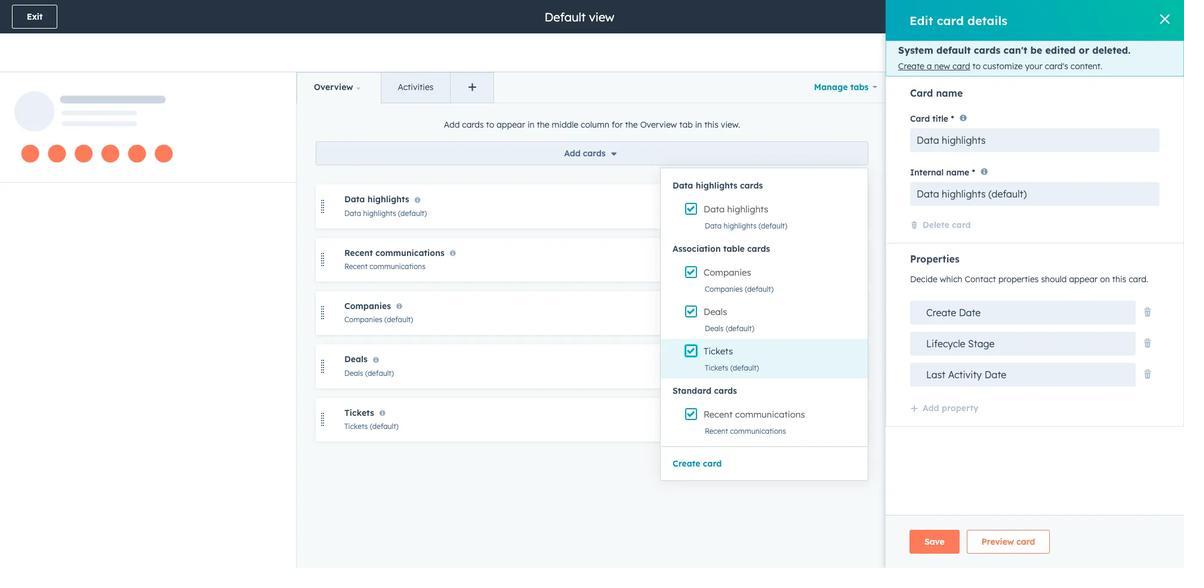 Task type: locate. For each thing, give the bounding box(es) containing it.
0 vertical spatial companies (default)
[[705, 285, 774, 294]]

1 horizontal spatial create
[[899, 61, 925, 72]]

0 vertical spatial tickets (default)
[[705, 364, 760, 373]]

properties
[[911, 253, 960, 265]]

properties
[[999, 274, 1040, 285]]

edit up system at the right of page
[[910, 13, 934, 28]]

your
[[1026, 61, 1043, 72]]

1 vertical spatial companies (default)
[[345, 315, 413, 324]]

1 horizontal spatial data highlights
[[704, 204, 769, 215]]

date right activity at the bottom right
[[985, 369, 1007, 381]]

the left 'middle'
[[537, 120, 550, 130]]

0 horizontal spatial in
[[528, 120, 535, 130]]

0 horizontal spatial save
[[925, 537, 945, 548]]

cards inside system default cards can't be edited or deleted. create a new card to customize your card's content.
[[975, 44, 1001, 56]]

this right on
[[1113, 274, 1127, 285]]

in right tab
[[696, 120, 703, 130]]

1 vertical spatial overview
[[641, 120, 678, 130]]

1 vertical spatial name
[[947, 167, 970, 178]]

1 horizontal spatial in
[[696, 120, 703, 130]]

for
[[612, 120, 623, 130]]

create card
[[673, 459, 722, 469]]

data highlights
[[345, 194, 409, 205], [704, 204, 769, 215]]

0 vertical spatial appear
[[497, 120, 526, 130]]

card up card title in the top of the page
[[911, 87, 934, 99]]

remove
[[808, 415, 835, 424]]

card
[[938, 13, 964, 28], [953, 61, 971, 72], [953, 220, 971, 230], [703, 459, 722, 469], [1017, 537, 1036, 548]]

add down activities button
[[444, 120, 460, 130]]

manage tabs button
[[805, 72, 888, 102]]

1 horizontal spatial overview
[[641, 120, 678, 130]]

1 card from the top
[[911, 87, 934, 99]]

1 horizontal spatial date
[[985, 369, 1007, 381]]

date up "lifecycle stage"
[[960, 307, 982, 319]]

card inside delete card 'button'
[[953, 220, 971, 230]]

cards
[[975, 44, 1001, 56], [462, 120, 484, 130], [583, 148, 606, 159], [741, 180, 764, 191], [748, 244, 771, 254], [715, 386, 738, 397]]

overview inside overview button
[[314, 82, 353, 93]]

in
[[528, 120, 535, 130], [696, 120, 703, 130]]

this
[[705, 120, 719, 130], [1113, 274, 1127, 285]]

edit for edit
[[772, 415, 785, 424]]

1 horizontal spatial edit
[[910, 13, 934, 28]]

0 vertical spatial date
[[960, 307, 982, 319]]

card.
[[1130, 274, 1149, 285]]

add cards to appear in the middle column for the overview tab in this view.
[[444, 120, 741, 130]]

save inside button
[[1102, 11, 1122, 22]]

0 vertical spatial deals (default)
[[705, 324, 755, 333]]

1 vertical spatial add
[[565, 148, 581, 159]]

1 horizontal spatial tickets (default)
[[705, 364, 760, 373]]

deleted.
[[1093, 44, 1131, 56]]

None field
[[544, 9, 618, 25]]

1 horizontal spatial this
[[1113, 274, 1127, 285]]

preview card
[[982, 537, 1036, 548]]

edit for edit card details
[[910, 13, 934, 28]]

add property
[[923, 403, 979, 414]]

exit
[[1143, 11, 1158, 22]]

0 vertical spatial card
[[911, 87, 934, 99]]

to
[[973, 61, 981, 72], [487, 120, 495, 130]]

add for add property
[[923, 403, 940, 414]]

1 horizontal spatial save
[[1045, 11, 1065, 22]]

data highlights (default)
[[345, 209, 427, 218], [705, 222, 788, 231]]

save
[[1045, 11, 1065, 22], [1102, 11, 1122, 22], [925, 537, 945, 548]]

data
[[673, 180, 694, 191], [345, 194, 365, 205], [704, 204, 725, 215], [345, 209, 361, 218], [705, 222, 722, 231]]

create
[[899, 61, 925, 72], [927, 307, 957, 319], [673, 459, 701, 469]]

0 horizontal spatial the
[[537, 120, 550, 130]]

companies
[[704, 267, 752, 278], [705, 285, 743, 294], [345, 301, 391, 312], [345, 315, 383, 324]]

in left 'middle'
[[528, 120, 535, 130]]

a
[[927, 61, 933, 72]]

add inside button
[[923, 403, 940, 414]]

recent
[[345, 248, 373, 258], [345, 262, 368, 271], [704, 409, 733, 420], [705, 427, 729, 436]]

0 vertical spatial edit
[[910, 13, 934, 28]]

card title
[[911, 114, 949, 124]]

add for add cards
[[565, 148, 581, 159]]

1 horizontal spatial add
[[565, 148, 581, 159]]

1 horizontal spatial to
[[973, 61, 981, 72]]

page section element
[[0, 0, 1185, 72]]

delete card button
[[911, 219, 971, 233]]

2 vertical spatial add
[[923, 403, 940, 414]]

system
[[899, 44, 934, 56]]

0 horizontal spatial to
[[487, 120, 495, 130]]

last
[[927, 369, 946, 381]]

1 horizontal spatial data highlights (default)
[[705, 222, 788, 231]]

preview card button
[[967, 530, 1051, 554]]

standard
[[673, 386, 712, 397]]

1 vertical spatial create
[[927, 307, 957, 319]]

highlights inside button
[[696, 180, 738, 191]]

1 vertical spatial date
[[985, 369, 1007, 381]]

navigation containing overview
[[297, 72, 495, 104]]

0 horizontal spatial save button
[[910, 530, 960, 554]]

card
[[911, 87, 934, 99], [911, 114, 931, 124]]

overview
[[314, 82, 353, 93], [641, 120, 678, 130]]

be
[[1031, 44, 1043, 56]]

1 horizontal spatial the
[[626, 120, 638, 130]]

1 horizontal spatial appear
[[1070, 274, 1099, 285]]

system default cards can't be edited or deleted. create a new card to customize your card's content.
[[899, 44, 1131, 72]]

and
[[1124, 11, 1140, 22]]

1 vertical spatial appear
[[1070, 274, 1099, 285]]

1 horizontal spatial deals (default)
[[705, 324, 755, 333]]

0 horizontal spatial appear
[[497, 120, 526, 130]]

0 horizontal spatial create
[[673, 459, 701, 469]]

2 vertical spatial create
[[673, 459, 701, 469]]

1 the from the left
[[537, 120, 550, 130]]

1 vertical spatial card
[[911, 114, 931, 124]]

edit inside edit button
[[772, 415, 785, 424]]

appear left 'middle'
[[497, 120, 526, 130]]

tab
[[680, 120, 693, 130]]

2 horizontal spatial create
[[927, 307, 957, 319]]

0 vertical spatial add
[[444, 120, 460, 130]]

tickets
[[704, 346, 734, 357], [705, 364, 729, 373], [345, 408, 374, 418], [345, 422, 368, 431]]

exit button
[[12, 5, 58, 29]]

0 horizontal spatial data highlights
[[345, 194, 409, 205]]

0 horizontal spatial this
[[705, 120, 719, 130]]

edit
[[910, 13, 934, 28], [772, 415, 785, 424]]

create inside the "create date" popup button
[[927, 307, 957, 319]]

decide which contact properties should appear on this card.
[[911, 274, 1149, 285]]

which
[[941, 274, 963, 285]]

save button
[[1030, 5, 1080, 29], [910, 530, 960, 554]]

0 horizontal spatial date
[[960, 307, 982, 319]]

deals (default)
[[705, 324, 755, 333], [345, 369, 394, 378]]

1 vertical spatial save button
[[910, 530, 960, 554]]

lifecycle stage button
[[911, 332, 1137, 356]]

column
[[581, 120, 610, 130]]

navigation
[[297, 72, 495, 104]]

create card button
[[673, 457, 722, 471]]

1 vertical spatial this
[[1113, 274, 1127, 285]]

0 horizontal spatial overview
[[314, 82, 353, 93]]

tickets (default)
[[705, 364, 760, 373], [345, 422, 399, 431]]

new
[[935, 61, 951, 72]]

1 vertical spatial to
[[487, 120, 495, 130]]

1 vertical spatial edit
[[772, 415, 785, 424]]

0 horizontal spatial edit
[[772, 415, 785, 424]]

list box containing data highlights
[[661, 168, 868, 447]]

date
[[960, 307, 982, 319], [985, 369, 1007, 381]]

0 vertical spatial overview
[[314, 82, 353, 93]]

add down 'middle'
[[565, 148, 581, 159]]

preview
[[982, 537, 1015, 548]]

name right internal
[[947, 167, 970, 178]]

0 horizontal spatial data highlights (default)
[[345, 209, 427, 218]]

title
[[933, 114, 949, 124]]

add inside dropdown button
[[565, 148, 581, 159]]

0 vertical spatial save button
[[1030, 5, 1080, 29]]

recent communications
[[345, 248, 445, 258], [345, 262, 426, 271], [704, 409, 806, 420], [705, 427, 787, 436]]

name for card name
[[937, 87, 964, 99]]

list box
[[661, 168, 868, 447]]

1 horizontal spatial companies (default)
[[705, 285, 774, 294]]

0 vertical spatial name
[[937, 87, 964, 99]]

(default)
[[398, 209, 427, 218], [759, 222, 788, 231], [745, 285, 774, 294], [385, 315, 413, 324], [726, 324, 755, 333], [731, 364, 760, 373], [365, 369, 394, 378], [370, 422, 399, 431]]

card inside create card button
[[703, 459, 722, 469]]

name up title
[[937, 87, 964, 99]]

card for card title
[[911, 114, 931, 124]]

the
[[537, 120, 550, 130], [626, 120, 638, 130]]

none field inside page section element
[[544, 9, 618, 25]]

2 horizontal spatial save
[[1102, 11, 1122, 22]]

add left the property
[[923, 403, 940, 414]]

create a new card button
[[899, 61, 971, 72]]

0 horizontal spatial deals (default)
[[345, 369, 394, 378]]

0 vertical spatial to
[[973, 61, 981, 72]]

2 horizontal spatial add
[[923, 403, 940, 414]]

create date button
[[911, 301, 1137, 325]]

create inside create card button
[[673, 459, 701, 469]]

appear
[[497, 120, 526, 130], [1070, 274, 1099, 285]]

2 card from the top
[[911, 114, 931, 124]]

default
[[937, 44, 972, 56]]

0 horizontal spatial add
[[444, 120, 460, 130]]

appear left on
[[1070, 274, 1099, 285]]

this left view.
[[705, 120, 719, 130]]

table
[[724, 244, 745, 254]]

0 horizontal spatial tickets (default)
[[345, 422, 399, 431]]

add property button
[[911, 401, 979, 417]]

edit down standard cards button
[[772, 415, 785, 424]]

1 horizontal spatial save button
[[1030, 5, 1080, 29]]

close image
[[1161, 14, 1171, 24]]

internal
[[911, 167, 945, 178]]

0 vertical spatial create
[[899, 61, 925, 72]]

card inside preview card 'button'
[[1017, 537, 1036, 548]]

companies (default)
[[705, 285, 774, 294], [345, 315, 413, 324]]

the right the for
[[626, 120, 638, 130]]

card left title
[[911, 114, 931, 124]]



Task type: vqa. For each thing, say whether or not it's contained in the screenshot.


Task type: describe. For each thing, give the bounding box(es) containing it.
edit button
[[753, 412, 793, 428]]

association table cards button
[[661, 239, 868, 259]]

create date
[[927, 307, 982, 319]]

create for create date
[[927, 307, 957, 319]]

date inside last activity date popup button
[[985, 369, 1007, 381]]

on
[[1101, 274, 1111, 285]]

details
[[968, 13, 1008, 28]]

edited
[[1046, 44, 1077, 56]]

standard cards
[[673, 386, 738, 397]]

lifecycle stage
[[927, 338, 995, 350]]

data inside button
[[673, 180, 694, 191]]

internal name
[[911, 167, 970, 178]]

card inside system default cards can't be edited or deleted. create a new card to customize your card's content.
[[953, 61, 971, 72]]

overview button
[[297, 73, 381, 103]]

should
[[1042, 274, 1068, 285]]

view.
[[721, 120, 741, 130]]

last activity date
[[927, 369, 1007, 381]]

tabs
[[851, 82, 869, 93]]

manage
[[815, 82, 849, 93]]

2 in from the left
[[696, 120, 703, 130]]

lifecycle
[[927, 338, 966, 350]]

property
[[942, 403, 979, 414]]

card name
[[911, 87, 964, 99]]

date inside the "create date" popup button
[[960, 307, 982, 319]]

Card title text field
[[911, 129, 1160, 153]]

card for create card
[[703, 459, 722, 469]]

0 vertical spatial data highlights (default)
[[345, 209, 427, 218]]

cards inside "button"
[[748, 244, 771, 254]]

card for delete card
[[953, 220, 971, 230]]

or
[[1080, 44, 1090, 56]]

can't
[[1004, 44, 1028, 56]]

content.
[[1071, 61, 1103, 72]]

data highlights cards button
[[661, 176, 868, 196]]

stage
[[969, 338, 995, 350]]

create for create card
[[673, 459, 701, 469]]

data highlights cards
[[673, 180, 764, 191]]

association
[[673, 244, 721, 254]]

add cards
[[565, 148, 606, 159]]

add cards button
[[316, 142, 869, 166]]

to inside system default cards can't be edited or deleted. create a new card to customize your card's content.
[[973, 61, 981, 72]]

save button for save
[[1030, 5, 1080, 29]]

save button for preview
[[910, 530, 960, 554]]

1 vertical spatial data highlights (default)
[[705, 222, 788, 231]]

remove button
[[800, 412, 843, 428]]

card for edit card details
[[938, 13, 964, 28]]

card's
[[1046, 61, 1069, 72]]

last activity date button
[[911, 363, 1137, 387]]

customize
[[984, 61, 1023, 72]]

1 in from the left
[[528, 120, 535, 130]]

2 the from the left
[[626, 120, 638, 130]]

0 vertical spatial this
[[705, 120, 719, 130]]

decide
[[911, 274, 938, 285]]

save and exit
[[1102, 11, 1158, 22]]

contact
[[966, 274, 997, 285]]

association table cards
[[673, 244, 771, 254]]

1 vertical spatial deals (default)
[[345, 369, 394, 378]]

cards inside dropdown button
[[583, 148, 606, 159]]

companies (default) inside list box
[[705, 285, 774, 294]]

edit card details
[[910, 13, 1008, 28]]

middle
[[552, 120, 579, 130]]

create inside system default cards can't be edited or deleted. create a new card to customize your card's content.
[[899, 61, 925, 72]]

activity
[[949, 369, 983, 381]]

exit
[[27, 11, 43, 22]]

name for internal name
[[947, 167, 970, 178]]

data highlights inside list box
[[704, 204, 769, 215]]

Internal name text field
[[911, 182, 1160, 206]]

save for preview card
[[925, 537, 945, 548]]

delete
[[923, 220, 950, 230]]

save and exit button
[[1087, 5, 1173, 29]]

delete card
[[923, 220, 971, 230]]

card for preview card
[[1017, 537, 1036, 548]]

1 vertical spatial tickets (default)
[[345, 422, 399, 431]]

add for add cards to appear in the middle column for the overview tab in this view.
[[444, 120, 460, 130]]

card for card name
[[911, 87, 934, 99]]

0 horizontal spatial companies (default)
[[345, 315, 413, 324]]

activities
[[398, 82, 434, 93]]

save for save and exit
[[1045, 11, 1065, 22]]

manage tabs
[[815, 82, 869, 93]]

standard cards button
[[661, 381, 868, 401]]

activities button
[[381, 73, 451, 103]]



